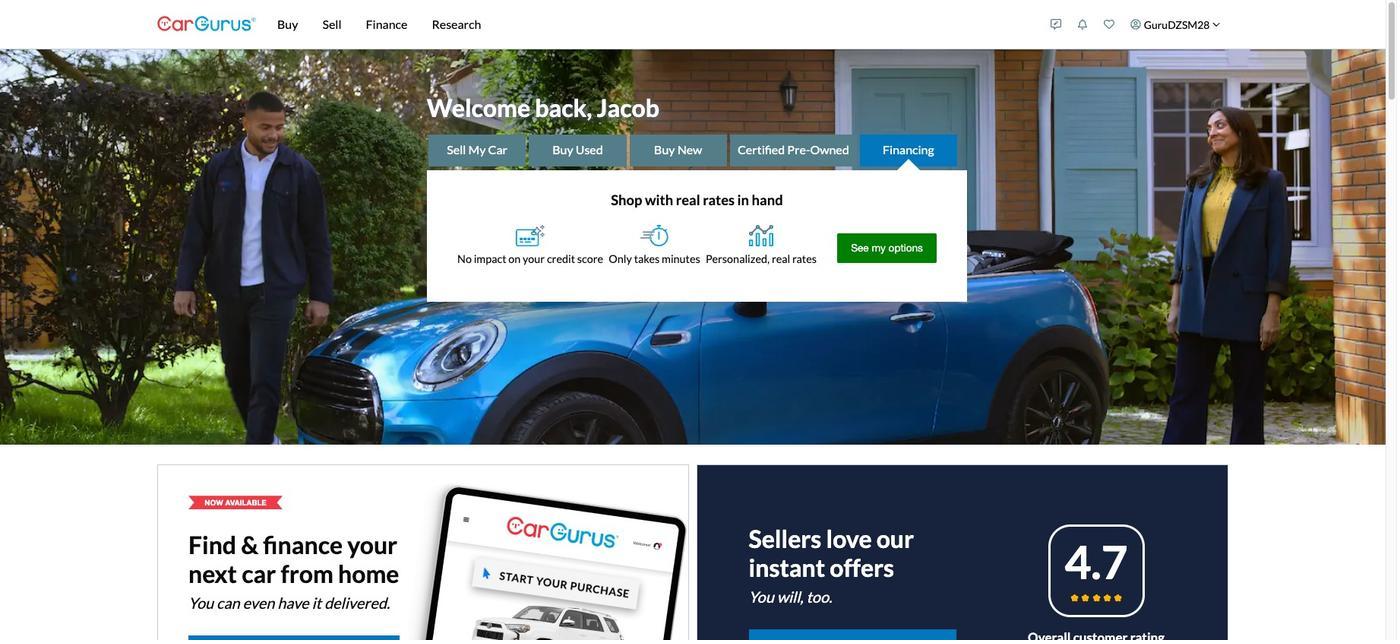 Task type: describe. For each thing, give the bounding box(es) containing it.
personalized,
[[706, 252, 770, 265]]

0 horizontal spatial real
[[676, 191, 701, 208]]

only takes minutes
[[609, 252, 701, 265]]

options
[[889, 242, 924, 254]]

credit
[[547, 252, 575, 265]]

my
[[469, 143, 486, 157]]

buy used
[[553, 143, 603, 157]]

have
[[278, 594, 309, 612]]

gurudzsm28 button
[[1123, 3, 1229, 46]]

owned
[[811, 143, 850, 157]]

from
[[281, 559, 334, 589]]

minutes
[[662, 252, 701, 265]]

no impact on your credit score
[[458, 252, 604, 265]]

see
[[852, 242, 869, 254]]

our
[[877, 524, 915, 554]]

certified pre-owned
[[738, 143, 850, 157]]

sellers love our instant offers you will, too.
[[749, 524, 915, 606]]

&
[[241, 530, 259, 560]]

see my options link
[[838, 233, 937, 263]]

new
[[678, 143, 703, 157]]

only
[[609, 252, 632, 265]]

with
[[645, 191, 674, 208]]

chevron down image
[[1213, 20, 1221, 28]]

user icon image
[[1131, 19, 1142, 30]]

car
[[488, 143, 508, 157]]

sell for sell my car
[[447, 143, 466, 157]]

shop with real rates in hand
[[611, 191, 783, 208]]

love
[[827, 524, 872, 554]]

0 vertical spatial rates
[[703, 191, 735, 208]]

available
[[225, 498, 267, 507]]

will,
[[777, 588, 804, 606]]

cargurus logo homepage link link
[[157, 3, 256, 46]]

gurudzsm28
[[1145, 18, 1211, 31]]

menu bar containing buy
[[256, 0, 1043, 49]]

finance
[[366, 17, 408, 31]]

used
[[576, 143, 603, 157]]

car
[[242, 559, 276, 589]]

you inside "sellers love our instant offers you will, too."
[[749, 588, 774, 606]]

sellers
[[749, 524, 822, 554]]

research
[[432, 17, 481, 31]]

find
[[189, 530, 236, 560]]

offers
[[830, 553, 895, 582]]

financing
[[883, 143, 935, 157]]

buy new
[[655, 143, 703, 157]]

hand
[[752, 191, 783, 208]]

gurudzsm28 menu
[[1043, 3, 1229, 46]]

instant
[[749, 553, 826, 582]]

jacob
[[597, 93, 660, 122]]



Task type: vqa. For each thing, say whether or not it's contained in the screenshot.
Sell My Car's Sell
yes



Task type: locate. For each thing, give the bounding box(es) containing it.
your
[[523, 252, 545, 265], [348, 530, 398, 560]]

your right on
[[523, 252, 545, 265]]

buy for buy new
[[655, 143, 675, 157]]

even
[[243, 594, 275, 612]]

personalized, real rates
[[706, 252, 817, 265]]

buy left the used
[[553, 143, 574, 157]]

1 horizontal spatial buy
[[553, 143, 574, 157]]

you
[[749, 588, 774, 606], [189, 594, 214, 612]]

sell my car
[[447, 143, 508, 157]]

sell button
[[310, 0, 354, 49]]

takes
[[634, 252, 660, 265]]

it
[[312, 594, 322, 612]]

now available
[[205, 498, 267, 507]]

0 horizontal spatial rates
[[703, 191, 735, 208]]

buy button
[[265, 0, 310, 49]]

now
[[205, 498, 223, 507]]

4.7
[[1065, 535, 1129, 589]]

rates left the in
[[703, 191, 735, 208]]

1 vertical spatial rates
[[793, 252, 817, 265]]

1 horizontal spatial you
[[749, 588, 774, 606]]

in
[[738, 191, 750, 208]]

sell right the buy popup button
[[323, 17, 342, 31]]

your for on
[[523, 252, 545, 265]]

0 vertical spatial your
[[523, 252, 545, 265]]

real right with
[[676, 191, 701, 208]]

saved cars image
[[1105, 19, 1115, 30]]

0 horizontal spatial your
[[348, 530, 398, 560]]

pre-
[[788, 143, 811, 157]]

1 horizontal spatial sell
[[447, 143, 466, 157]]

on
[[509, 252, 521, 265]]

real right personalized,
[[772, 252, 791, 265]]

0 horizontal spatial you
[[189, 594, 214, 612]]

buy for buy used
[[553, 143, 574, 157]]

sell left "my"
[[447, 143, 466, 157]]

no
[[458, 252, 472, 265]]

too.
[[807, 588, 833, 606]]

0 horizontal spatial sell
[[323, 17, 342, 31]]

finance button
[[354, 0, 420, 49]]

buy left 'sell' popup button
[[277, 17, 298, 31]]

welcome back, jacob
[[427, 93, 660, 122]]

0 horizontal spatial buy
[[277, 17, 298, 31]]

next
[[189, 559, 237, 589]]

menu bar
[[256, 0, 1043, 49]]

shop
[[611, 191, 643, 208]]

home
[[338, 559, 399, 589]]

your up 'delivered.'
[[348, 530, 398, 560]]

you inside find & finance your next car from home you can even have it delivered.
[[189, 594, 214, 612]]

rates left the see
[[793, 252, 817, 265]]

buy for buy
[[277, 17, 298, 31]]

real
[[676, 191, 701, 208], [772, 252, 791, 265]]

1 vertical spatial your
[[348, 530, 398, 560]]

2 horizontal spatial buy
[[655, 143, 675, 157]]

buy inside popup button
[[277, 17, 298, 31]]

finance
[[263, 530, 343, 560]]

1 vertical spatial real
[[772, 252, 791, 265]]

you left will,
[[749, 588, 774, 606]]

cargurus logo homepage link image
[[157, 3, 256, 46]]

your inside find & finance your next car from home you can even have it delivered.
[[348, 530, 398, 560]]

delivered.
[[325, 594, 390, 612]]

you left can
[[189, 594, 214, 612]]

sell for sell
[[323, 17, 342, 31]]

score
[[578, 252, 604, 265]]

1 horizontal spatial real
[[772, 252, 791, 265]]

open notifications image
[[1078, 19, 1089, 30]]

certified
[[738, 143, 785, 157]]

1 vertical spatial sell
[[447, 143, 466, 157]]

find & finance your next car from home you can even have it delivered.
[[189, 530, 399, 612]]

research button
[[420, 0, 494, 49]]

back,
[[535, 93, 592, 122]]

buy left new in the top of the page
[[655, 143, 675, 157]]

can
[[217, 594, 240, 612]]

sell inside popup button
[[323, 17, 342, 31]]

1 horizontal spatial rates
[[793, 252, 817, 265]]

sell
[[323, 17, 342, 31], [447, 143, 466, 157]]

see my options
[[852, 242, 924, 254]]

impact
[[474, 252, 507, 265]]

0 vertical spatial sell
[[323, 17, 342, 31]]

1 horizontal spatial your
[[523, 252, 545, 265]]

your for finance
[[348, 530, 398, 560]]

buy
[[277, 17, 298, 31], [553, 143, 574, 157], [655, 143, 675, 157]]

0 vertical spatial real
[[676, 191, 701, 208]]

rates
[[703, 191, 735, 208], [793, 252, 817, 265]]

my
[[872, 242, 886, 254]]

add a car review image
[[1051, 19, 1062, 30]]

welcome
[[427, 93, 531, 122]]



